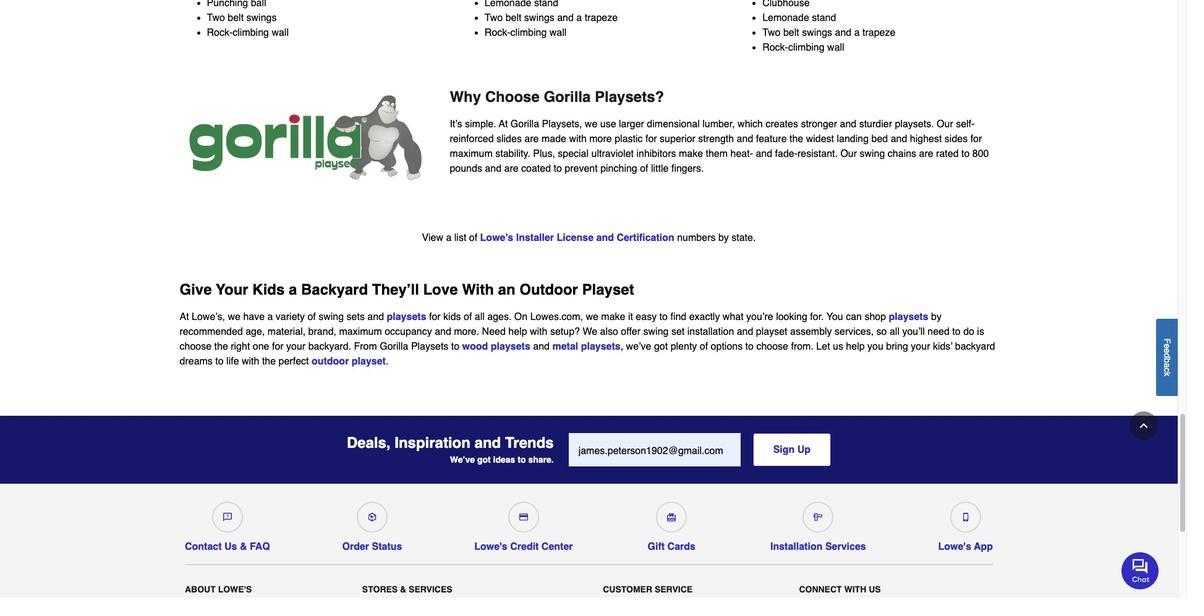 Task type: describe. For each thing, give the bounding box(es) containing it.
installation services
[[771, 542, 866, 553]]

faq
[[250, 542, 270, 553]]

at inside it's simple. at gorilla playsets, we use larger dimensional lumber, which creates stronger and sturdier playsets. our self- reinforced slides are made with more plastic for superior strength and feature the widest landing bed and highest sides for maximum stability. plus, special ultraviolet inhibitors make them heat- and fade-resistant. our swing chains are rated to 800 pounds and are coated to prevent pinching of little fingers.
[[499, 119, 508, 130]]

2 playsets link from the left
[[889, 312, 929, 323]]

all inside the by recommended age, material, brand, maximum occupancy and more. need help with setup? we also offer swing set installation and playset assembly services, so all you'll need to do is choose the right one for your backyard. from gorilla playsets to
[[890, 327, 900, 338]]

also
[[600, 327, 618, 338]]

with inside the by recommended age, material, brand, maximum occupancy and more. need help with setup? we also offer swing set installation and playset assembly services, so all you'll need to do is choose the right one for your backyard. from gorilla playsets to
[[530, 327, 548, 338]]

and inside deals, inspiration and trends we've got ideas to share.
[[475, 435, 501, 452]]

a inside two belt swings and a trapeze rock-climbing wall
[[577, 12, 582, 23]]

choose inside , we've got plenty of options to choose from. let us help you bring your kids' backyard dreams to life with the perfect
[[757, 342, 789, 353]]

belt inside lemonade stand two belt swings and a trapeze rock-climbing wall
[[784, 27, 800, 38]]

options
[[711, 342, 743, 353]]

up
[[798, 445, 811, 456]]

the inside the by recommended age, material, brand, maximum occupancy and more. need help with setup? we also offer swing set installation and playset assembly services, so all you'll need to do is choose the right one for your backyard. from gorilla playsets to
[[214, 342, 228, 353]]

belt for two belt swings rock-climbing wall
[[228, 12, 244, 23]]

1 playsets link from the left
[[387, 312, 427, 323]]

prevent
[[565, 163, 598, 174]]

gift
[[648, 542, 665, 553]]

wall inside two belt swings and a trapeze rock-climbing wall
[[550, 27, 567, 38]]

pinching
[[601, 163, 638, 174]]

2 vertical spatial are
[[504, 163, 519, 174]]

1 horizontal spatial are
[[525, 133, 539, 145]]

creates
[[766, 119, 799, 130]]

lowe's for lowe's credit center
[[475, 542, 508, 553]]

assembly
[[791, 327, 832, 338]]

lowe's
[[480, 233, 514, 244]]

wood playsets link
[[462, 342, 531, 353]]

backyard
[[956, 342, 996, 353]]

on
[[515, 312, 528, 323]]

stronger
[[801, 119, 838, 130]]

numbers
[[677, 233, 716, 244]]

order status link
[[342, 497, 402, 553]]

give your kids a backyard they'll love with an outdoor playset
[[180, 282, 634, 299]]

maximum inside it's simple. at gorilla playsets, we use larger dimensional lumber, which creates stronger and sturdier playsets. our self- reinforced slides are made with more plastic for superior strength and feature the widest landing bed and highest sides for maximum stability. plus, special ultraviolet inhibitors make them heat- and fade-resistant. our swing chains are rated to 800 pounds and are coated to prevent pinching of little fingers.
[[450, 148, 493, 159]]

1 e from the top
[[1163, 344, 1173, 349]]

to left find
[[660, 312, 668, 323]]

maximum inside the by recommended age, material, brand, maximum occupancy and more. need help with setup? we also offer swing set installation and playset assembly services, so all you'll need to do is choose the right one for your backyard. from gorilla playsets to
[[339, 327, 382, 338]]

self-
[[956, 119, 975, 130]]

certification
[[617, 233, 675, 244]]

.
[[386, 356, 389, 367]]

swing inside it's simple. at gorilla playsets, we use larger dimensional lumber, which creates stronger and sturdier playsets. our self- reinforced slides are made with more plastic for superior strength and feature the widest landing bed and highest sides for maximum stability. plus, special ultraviolet inhibitors make them heat- and fade-resistant. our swing chains are rated to 800 pounds and are coated to prevent pinching of little fingers.
[[860, 148, 885, 159]]

larger
[[619, 119, 644, 130]]

pickup image
[[368, 513, 377, 522]]

we left have
[[228, 312, 241, 323]]

what
[[723, 312, 744, 323]]

metal playsets link
[[553, 342, 621, 353]]

ages.
[[488, 312, 512, 323]]

kids'
[[933, 342, 953, 353]]

of up more.
[[464, 312, 472, 323]]

outdoor
[[312, 356, 349, 367]]

why
[[450, 88, 481, 106]]

1 horizontal spatial &
[[400, 585, 407, 595]]

belt for two belt swings and a trapeze rock-climbing wall
[[506, 12, 522, 23]]

stability.
[[496, 148, 531, 159]]

1 vertical spatial are
[[920, 148, 934, 159]]

0 horizontal spatial our
[[841, 148, 857, 159]]

plenty
[[671, 342, 697, 353]]

services,
[[835, 327, 874, 338]]

you
[[868, 342, 884, 353]]

right
[[231, 342, 250, 353]]

do
[[964, 327, 975, 338]]

sign up form
[[569, 434, 831, 467]]

chevron up image
[[1138, 420, 1151, 432]]

about
[[185, 585, 216, 595]]

set
[[672, 327, 685, 338]]

lowe's credit center
[[475, 542, 573, 553]]

sign
[[774, 445, 795, 456]]

offer
[[621, 327, 641, 338]]

so
[[877, 327, 887, 338]]

mobile image
[[962, 513, 970, 522]]

playsets.
[[895, 119, 934, 130]]

swings for rock-
[[247, 12, 277, 23]]

d
[[1163, 353, 1173, 358]]

of right list
[[469, 233, 478, 244]]

lemonade
[[763, 12, 810, 23]]

with
[[845, 585, 867, 595]]

we
[[583, 327, 598, 338]]

the inside , we've got plenty of options to choose from. let us help you bring your kids' backyard dreams to life with the perfect
[[262, 356, 276, 367]]

share.
[[528, 455, 554, 465]]

inspiration
[[395, 435, 471, 452]]

0 horizontal spatial all
[[475, 312, 485, 323]]

more
[[590, 133, 612, 145]]

credit card image
[[519, 513, 528, 522]]

lowe's installer license and certification link
[[480, 233, 675, 244]]

2 horizontal spatial gorilla
[[544, 88, 591, 106]]

fade-
[[775, 148, 798, 159]]

a inside f e e d b a c k button
[[1163, 363, 1173, 368]]

sign up button
[[753, 434, 831, 467]]

metal
[[553, 342, 578, 353]]

about lowe's
[[185, 585, 252, 595]]

you'll
[[903, 327, 925, 338]]

chat invite button image
[[1122, 552, 1160, 590]]

wood
[[462, 342, 488, 353]]

you
[[827, 312, 844, 323]]

coated
[[521, 163, 551, 174]]

for up inhibitors
[[646, 133, 657, 145]]

we inside it's simple. at gorilla playsets, we use larger dimensional lumber, which creates stronger and sturdier playsets. our self- reinforced slides are made with more plastic for superior strength and feature the widest landing bed and highest sides for maximum stability. plus, special ultraviolet inhibitors make them heat- and fade-resistant. our swing chains are rated to 800 pounds and are coated to prevent pinching of little fingers.
[[585, 119, 598, 130]]

view a list of lowe's installer license and certification numbers by state.
[[422, 233, 756, 244]]

from
[[354, 342, 377, 353]]

exactly
[[689, 312, 720, 323]]

us
[[225, 542, 237, 553]]

sides
[[945, 133, 968, 145]]

ultraviolet
[[592, 148, 634, 159]]

order
[[342, 542, 369, 553]]

stand
[[812, 12, 837, 23]]

use
[[600, 119, 616, 130]]

for up 800
[[971, 133, 982, 145]]

800
[[973, 148, 989, 159]]

rock- inside two belt swings rock-climbing wall
[[207, 27, 233, 38]]

list
[[455, 233, 467, 244]]

of inside , we've got plenty of options to choose from. let us help you bring your kids' backyard dreams to life with the perfect
[[700, 342, 708, 353]]

wall inside lemonade stand two belt swings and a trapeze rock-climbing wall
[[828, 42, 845, 53]]

service
[[655, 585, 693, 595]]

more.
[[454, 327, 479, 338]]

1 vertical spatial services
[[409, 585, 453, 595]]

outdoor
[[520, 282, 578, 299]]

help inside the by recommended age, material, brand, maximum occupancy and more. need help with setup? we also offer swing set installation and playset assembly services, so all you'll need to do is choose the right one for your backyard. from gorilla playsets to
[[509, 327, 527, 338]]

f e e d b a c k
[[1163, 339, 1173, 377]]

state.
[[732, 233, 756, 244]]

kids
[[253, 282, 285, 299]]

trapeze inside two belt swings and a trapeze rock-climbing wall
[[585, 12, 618, 23]]

contact us & faq
[[185, 542, 270, 553]]

wall inside two belt swings rock-climbing wall
[[272, 27, 289, 38]]

installation
[[688, 327, 734, 338]]

easy
[[636, 312, 657, 323]]

choose inside the by recommended age, material, brand, maximum occupancy and more. need help with setup? we also offer swing set installation and playset assembly services, so all you'll need to do is choose the right one for your backyard. from gorilla playsets to
[[180, 342, 212, 353]]

lowes.com,
[[530, 312, 583, 323]]

outdoor playset link
[[312, 356, 386, 367]]

stores & services
[[362, 585, 453, 595]]

wood playsets and metal playsets
[[462, 342, 621, 353]]

and inside two belt swings and a trapeze rock-climbing wall
[[557, 12, 574, 23]]

brand,
[[308, 327, 336, 338]]



Task type: vqa. For each thing, say whether or not it's contained in the screenshot.
800- in the "CUSTOMER CARE 1-800-445-6937"
no



Task type: locate. For each thing, give the bounding box(es) containing it.
swing down bed
[[860, 148, 885, 159]]

playset down you're
[[756, 327, 788, 338]]

2 horizontal spatial belt
[[784, 27, 800, 38]]

2 horizontal spatial swings
[[802, 27, 833, 38]]

ideas
[[493, 455, 516, 465]]

to
[[962, 148, 970, 159], [554, 163, 562, 174], [660, 312, 668, 323], [953, 327, 961, 338], [451, 342, 460, 353], [746, 342, 754, 353], [215, 356, 224, 367], [518, 455, 526, 465]]

,
[[621, 342, 624, 353]]

gorilla inside it's simple. at gorilla playsets, we use larger dimensional lumber, which creates stronger and sturdier playsets. our self- reinforced slides are made with more plastic for superior strength and feature the widest landing bed and highest sides for maximum stability. plus, special ultraviolet inhibitors make them heat- and fade-resistant. our swing chains are rated to 800 pounds and are coated to prevent pinching of little fingers.
[[511, 119, 539, 130]]

they'll
[[372, 282, 419, 299]]

0 vertical spatial by
[[719, 233, 729, 244]]

0 horizontal spatial swing
[[319, 312, 344, 323]]

choose
[[485, 88, 540, 106]]

1 vertical spatial help
[[846, 342, 865, 353]]

1 horizontal spatial make
[[679, 148, 703, 159]]

gorilla inside the by recommended age, material, brand, maximum occupancy and more. need help with setup? we also offer swing set installation and playset assembly services, so all you'll need to do is choose the right one for your backyard. from gorilla playsets to
[[380, 342, 409, 353]]

1 horizontal spatial maximum
[[450, 148, 493, 159]]

with right life at the left bottom of page
[[242, 356, 259, 367]]

make up the fingers.
[[679, 148, 703, 159]]

swings inside two belt swings and a trapeze rock-climbing wall
[[524, 12, 555, 23]]

lowe's app link
[[939, 497, 993, 553]]

from.
[[791, 342, 814, 353]]

choose left from.
[[757, 342, 789, 353]]

0 horizontal spatial make
[[601, 312, 626, 323]]

are down highest
[[920, 148, 934, 159]]

by left state.
[[719, 233, 729, 244]]

0 vertical spatial our
[[937, 119, 954, 130]]

playset down from
[[352, 356, 386, 367]]

0 horizontal spatial choose
[[180, 342, 212, 353]]

recommended
[[180, 327, 243, 338]]

1 horizontal spatial swings
[[524, 12, 555, 23]]

got inside , we've got plenty of options to choose from. let us help you bring your kids' backyard dreams to life with the perfect
[[654, 342, 668, 353]]

1 horizontal spatial playsets link
[[889, 312, 929, 323]]

the inside it's simple. at gorilla playsets, we use larger dimensional lumber, which creates stronger and sturdier playsets. our self- reinforced slides are made with more plastic for superior strength and feature the widest landing bed and highest sides for maximum stability. plus, special ultraviolet inhibitors make them heat- and fade-resistant. our swing chains are rated to 800 pounds and are coated to prevent pinching of little fingers.
[[790, 133, 804, 145]]

1 vertical spatial make
[[601, 312, 626, 323]]

gift cards
[[648, 542, 696, 553]]

2 horizontal spatial rock-
[[763, 42, 789, 53]]

looking
[[776, 312, 808, 323]]

got
[[654, 342, 668, 353], [477, 455, 491, 465]]

maximum down reinforced
[[450, 148, 493, 159]]

are up plus,
[[525, 133, 539, 145]]

0 vertical spatial got
[[654, 342, 668, 353]]

why choose gorilla playsets?
[[450, 88, 664, 106]]

rock- inside lemonade stand two belt swings and a trapeze rock-climbing wall
[[763, 42, 789, 53]]

swing up brand,
[[319, 312, 344, 323]]

1 vertical spatial &
[[400, 585, 407, 595]]

variety
[[276, 312, 305, 323]]

1 vertical spatial by
[[932, 312, 942, 323]]

fingers.
[[672, 163, 704, 174]]

to left do
[[953, 327, 961, 338]]

1 vertical spatial our
[[841, 148, 857, 159]]

lowe's left credit
[[475, 542, 508, 553]]

lowe's left app
[[939, 542, 972, 553]]

to left 800
[[962, 148, 970, 159]]

0 vertical spatial help
[[509, 327, 527, 338]]

got right we've
[[654, 342, 668, 353]]

0 horizontal spatial trapeze
[[585, 12, 618, 23]]

playsets,
[[542, 119, 582, 130]]

1 horizontal spatial belt
[[506, 12, 522, 23]]

2 choose from the left
[[757, 342, 789, 353]]

0 horizontal spatial are
[[504, 163, 519, 174]]

playsets?
[[595, 88, 664, 106]]

1 horizontal spatial gorilla
[[511, 119, 539, 130]]

superior
[[660, 133, 696, 145]]

1 vertical spatial all
[[890, 327, 900, 338]]

f
[[1163, 339, 1173, 344]]

0 vertical spatial the
[[790, 133, 804, 145]]

1 horizontal spatial climbing
[[511, 27, 547, 38]]

0 horizontal spatial belt
[[228, 12, 244, 23]]

0 vertical spatial with
[[569, 133, 587, 145]]

customer care image
[[223, 513, 232, 522]]

2 vertical spatial the
[[262, 356, 276, 367]]

gorilla playsets logo. image
[[180, 87, 450, 192]]

Email Address email field
[[569, 434, 741, 467]]

0 horizontal spatial gorilla
[[380, 342, 409, 353]]

playsets link up you'll
[[889, 312, 929, 323]]

0 horizontal spatial lowe's
[[218, 585, 252, 595]]

1 horizontal spatial got
[[654, 342, 668, 353]]

0 horizontal spatial rock-
[[207, 27, 233, 38]]

1 horizontal spatial the
[[262, 356, 276, 367]]

make
[[679, 148, 703, 159], [601, 312, 626, 323]]

0 horizontal spatial climbing
[[233, 27, 269, 38]]

of
[[640, 163, 649, 174], [469, 233, 478, 244], [308, 312, 316, 323], [464, 312, 472, 323], [700, 342, 708, 353]]

we up we
[[586, 312, 599, 323]]

of up brand,
[[308, 312, 316, 323]]

an
[[498, 282, 516, 299]]

at up slides
[[499, 119, 508, 130]]

two inside two belt swings rock-climbing wall
[[207, 12, 225, 23]]

playsets link
[[387, 312, 427, 323], [889, 312, 929, 323]]

1 horizontal spatial all
[[890, 327, 900, 338]]

0 horizontal spatial at
[[180, 312, 189, 323]]

0 horizontal spatial got
[[477, 455, 491, 465]]

, we've got plenty of options to choose from. let us help you bring your kids' backyard dreams to life with the perfect
[[180, 342, 996, 367]]

a inside lemonade stand two belt swings and a trapeze rock-climbing wall
[[855, 27, 860, 38]]

help down services,
[[846, 342, 865, 353]]

c
[[1163, 368, 1173, 372]]

which
[[738, 119, 763, 130]]

need
[[482, 327, 506, 338]]

backyard.
[[308, 342, 351, 353]]

find
[[671, 312, 687, 323]]

are
[[525, 133, 539, 145], [920, 148, 934, 159], [504, 163, 519, 174]]

playsets link up occupancy
[[387, 312, 427, 323]]

0 vertical spatial maximum
[[450, 148, 493, 159]]

of left little
[[640, 163, 649, 174]]

choose up dreams
[[180, 342, 212, 353]]

we left use
[[585, 119, 598, 130]]

strength
[[699, 133, 734, 145]]

widest
[[806, 133, 834, 145]]

swings for and
[[524, 12, 555, 23]]

the down one
[[262, 356, 276, 367]]

trapeze inside lemonade stand two belt swings and a trapeze rock-climbing wall
[[863, 27, 896, 38]]

& right the "stores"
[[400, 585, 407, 595]]

climbing inside lemonade stand two belt swings and a trapeze rock-climbing wall
[[789, 42, 825, 53]]

swing inside the by recommended age, material, brand, maximum occupancy and more. need help with setup? we also offer swing set installation and playset assembly services, so all you'll need to do is choose the right one for your backyard. from gorilla playsets to
[[644, 327, 669, 338]]

lemonade stand two belt swings and a trapeze rock-climbing wall
[[763, 12, 896, 53]]

dimensions image
[[814, 513, 823, 522]]

our down landing
[[841, 148, 857, 159]]

feature
[[756, 133, 787, 145]]

2 horizontal spatial the
[[790, 133, 804, 145]]

gorilla up slides
[[511, 119, 539, 130]]

make up also
[[601, 312, 626, 323]]

1 horizontal spatial swing
[[644, 327, 669, 338]]

1 horizontal spatial help
[[846, 342, 865, 353]]

two inside lemonade stand two belt swings and a trapeze rock-climbing wall
[[763, 27, 781, 38]]

0 horizontal spatial by
[[719, 233, 729, 244]]

shop
[[865, 312, 886, 323]]

help inside , we've got plenty of options to choose from. let us help you bring your kids' backyard dreams to life with the perfect
[[846, 342, 865, 353]]

gift card image
[[668, 513, 676, 522]]

0 vertical spatial trapeze
[[585, 12, 618, 23]]

with up wood playsets and metal playsets on the bottom of the page
[[530, 327, 548, 338]]

the down the recommended
[[214, 342, 228, 353]]

services up connect with us
[[826, 542, 866, 553]]

0 horizontal spatial services
[[409, 585, 453, 595]]

chains
[[888, 148, 917, 159]]

customer
[[603, 585, 653, 595]]

for right one
[[272, 342, 284, 353]]

0 vertical spatial at
[[499, 119, 508, 130]]

got inside deals, inspiration and trends we've got ideas to share.
[[477, 455, 491, 465]]

1 horizontal spatial choose
[[757, 342, 789, 353]]

heat-
[[731, 148, 753, 159]]

swings
[[247, 12, 277, 23], [524, 12, 555, 23], [802, 27, 833, 38]]

stores
[[362, 585, 398, 595]]

services
[[826, 542, 866, 553], [409, 585, 453, 595]]

& right us
[[240, 542, 247, 553]]

scroll to top element
[[1130, 412, 1159, 440]]

2 your from the left
[[911, 342, 931, 353]]

with inside , we've got plenty of options to choose from. let us help you bring your kids' backyard dreams to life with the perfect
[[242, 356, 259, 367]]

of inside it's simple. at gorilla playsets, we use larger dimensional lumber, which creates stronger and sturdier playsets. our self- reinforced slides are made with more plastic for superior strength and feature the widest landing bed and highest sides for maximum stability. plus, special ultraviolet inhibitors make them heat- and fade-resistant. our swing chains are rated to 800 pounds and are coated to prevent pinching of little fingers.
[[640, 163, 649, 174]]

your inside the by recommended age, material, brand, maximum occupancy and more. need help with setup? we also offer swing set installation and playset assembly services, so all you'll need to do is choose the right one for your backyard. from gorilla playsets to
[[286, 342, 306, 353]]

0 vertical spatial &
[[240, 542, 247, 553]]

we've
[[450, 455, 475, 465]]

with up the special
[[569, 133, 587, 145]]

playsets up you'll
[[889, 312, 929, 323]]

1 horizontal spatial at
[[499, 119, 508, 130]]

2 horizontal spatial are
[[920, 148, 934, 159]]

your up perfect
[[286, 342, 306, 353]]

2 horizontal spatial wall
[[828, 42, 845, 53]]

maximum
[[450, 148, 493, 159], [339, 327, 382, 338]]

setup?
[[550, 327, 580, 338]]

2 vertical spatial swing
[[644, 327, 669, 338]]

your inside , we've got plenty of options to choose from. let us help you bring your kids' backyard dreams to life with the perfect
[[911, 342, 931, 353]]

0 horizontal spatial the
[[214, 342, 228, 353]]

playset inside the by recommended age, material, brand, maximum occupancy and more. need help with setup? we also offer swing set installation and playset assembly services, so all you'll need to do is choose the right one for your backyard. from gorilla playsets to
[[756, 327, 788, 338]]

give
[[180, 282, 212, 299]]

1 horizontal spatial trapeze
[[863, 27, 896, 38]]

1 vertical spatial maximum
[[339, 327, 382, 338]]

services right the "stores"
[[409, 585, 453, 595]]

0 vertical spatial swing
[[860, 148, 885, 159]]

2 e from the top
[[1163, 349, 1173, 353]]

1 horizontal spatial your
[[911, 342, 931, 353]]

plastic
[[615, 133, 643, 145]]

0 horizontal spatial with
[[242, 356, 259, 367]]

the up fade-
[[790, 133, 804, 145]]

one
[[253, 342, 269, 353]]

maximum down sets
[[339, 327, 382, 338]]

belt
[[228, 12, 244, 23], [506, 12, 522, 23], [784, 27, 800, 38]]

dreams
[[180, 356, 213, 367]]

reinforced
[[450, 133, 494, 145]]

2 horizontal spatial with
[[569, 133, 587, 145]]

0 vertical spatial make
[[679, 148, 703, 159]]

1 horizontal spatial rock-
[[485, 27, 511, 38]]

k
[[1163, 372, 1173, 377]]

climbing inside two belt swings and a trapeze rock-climbing wall
[[511, 27, 547, 38]]

by up the need
[[932, 312, 942, 323]]

1 vertical spatial swing
[[319, 312, 344, 323]]

our up sides
[[937, 119, 954, 130]]

1 vertical spatial got
[[477, 455, 491, 465]]

2 vertical spatial with
[[242, 356, 259, 367]]

2 horizontal spatial climbing
[[789, 42, 825, 53]]

are down stability.
[[504, 163, 519, 174]]

2 horizontal spatial two
[[763, 27, 781, 38]]

belt inside two belt swings rock-climbing wall
[[228, 12, 244, 23]]

1 horizontal spatial lowe's
[[475, 542, 508, 553]]

belt inside two belt swings and a trapeze rock-climbing wall
[[506, 12, 522, 23]]

we
[[585, 119, 598, 130], [228, 312, 241, 323], [586, 312, 599, 323]]

e up b
[[1163, 349, 1173, 353]]

0 horizontal spatial maximum
[[339, 327, 382, 338]]

gift cards link
[[645, 497, 699, 553]]

1 horizontal spatial by
[[932, 312, 942, 323]]

swings inside two belt swings rock-climbing wall
[[247, 12, 277, 23]]

installation services link
[[771, 497, 866, 553]]

climbing inside two belt swings rock-climbing wall
[[233, 27, 269, 38]]

age,
[[246, 327, 265, 338]]

gorilla
[[544, 88, 591, 106], [511, 119, 539, 130], [380, 342, 409, 353]]

1 horizontal spatial playset
[[756, 327, 788, 338]]

help
[[509, 327, 527, 338], [846, 342, 865, 353]]

swing
[[860, 148, 885, 159], [319, 312, 344, 323], [644, 327, 669, 338]]

center
[[542, 542, 573, 553]]

and
[[557, 12, 574, 23], [835, 27, 852, 38], [840, 119, 857, 130], [737, 133, 754, 145], [891, 133, 908, 145], [756, 148, 773, 159], [485, 163, 502, 174], [597, 233, 614, 244], [368, 312, 384, 323], [435, 327, 451, 338], [737, 327, 754, 338], [533, 342, 550, 353], [475, 435, 501, 452]]

1 horizontal spatial our
[[937, 119, 954, 130]]

1 vertical spatial gorilla
[[511, 119, 539, 130]]

e up d
[[1163, 344, 1173, 349]]

rock- inside two belt swings and a trapeze rock-climbing wall
[[485, 27, 511, 38]]

order status
[[342, 542, 402, 553]]

1 vertical spatial with
[[530, 327, 548, 338]]

1 choose from the left
[[180, 342, 212, 353]]

all up more.
[[475, 312, 485, 323]]

with
[[569, 133, 587, 145], [530, 327, 548, 338], [242, 356, 259, 367]]

for inside the by recommended age, material, brand, maximum occupancy and more. need help with setup? we also offer swing set installation and playset assembly services, so all you'll need to do is choose the right one for your backyard. from gorilla playsets to
[[272, 342, 284, 353]]

we've
[[626, 342, 652, 353]]

1 vertical spatial trapeze
[[863, 27, 896, 38]]

make inside it's simple. at gorilla playsets, we use larger dimensional lumber, which creates stronger and sturdier playsets. our self- reinforced slides are made with more plastic for superior strength and feature the widest landing bed and highest sides for maximum stability. plus, special ultraviolet inhibitors make them heat- and fade-resistant. our swing chains are rated to 800 pounds and are coated to prevent pinching of little fingers.
[[679, 148, 703, 159]]

0 horizontal spatial &
[[240, 542, 247, 553]]

lowe's right about
[[218, 585, 252, 595]]

all right so
[[890, 327, 900, 338]]

gorilla up playsets,
[[544, 88, 591, 106]]

to inside deals, inspiration and trends we've got ideas to share.
[[518, 455, 526, 465]]

2 horizontal spatial swing
[[860, 148, 885, 159]]

playsets up occupancy
[[387, 312, 427, 323]]

1 vertical spatial playset
[[352, 356, 386, 367]]

to down plus,
[[554, 163, 562, 174]]

at left lowe's,
[[180, 312, 189, 323]]

special
[[558, 148, 589, 159]]

lowe's app
[[939, 542, 993, 553]]

for left kids
[[429, 312, 441, 323]]

by inside the by recommended age, material, brand, maximum occupancy and more. need help with setup? we also offer swing set installation and playset assembly services, so all you'll need to do is choose the right one for your backyard. from gorilla playsets to
[[932, 312, 942, 323]]

swing down easy
[[644, 327, 669, 338]]

0 horizontal spatial playset
[[352, 356, 386, 367]]

1 horizontal spatial two
[[485, 12, 503, 23]]

lowe's for lowe's app
[[939, 542, 972, 553]]

1 horizontal spatial wall
[[550, 27, 567, 38]]

2 horizontal spatial lowe's
[[939, 542, 972, 553]]

your
[[286, 342, 306, 353], [911, 342, 931, 353]]

to down more.
[[451, 342, 460, 353]]

help down the on
[[509, 327, 527, 338]]

0 vertical spatial services
[[826, 542, 866, 553]]

customer service
[[603, 585, 693, 595]]

life
[[226, 356, 239, 367]]

of down installation
[[700, 342, 708, 353]]

by
[[719, 233, 729, 244], [932, 312, 942, 323]]

two for two belt swings and a trapeze rock-climbing wall
[[485, 12, 503, 23]]

your down you'll
[[911, 342, 931, 353]]

0 vertical spatial all
[[475, 312, 485, 323]]

swings inside lemonade stand two belt swings and a trapeze rock-climbing wall
[[802, 27, 833, 38]]

to right ideas
[[518, 455, 526, 465]]

b
[[1163, 358, 1173, 363]]

playsets down need
[[491, 342, 531, 353]]

0 horizontal spatial playsets link
[[387, 312, 427, 323]]

playsets down also
[[581, 342, 621, 353]]

and inside lemonade stand two belt swings and a trapeze rock-climbing wall
[[835, 27, 852, 38]]

0 horizontal spatial swings
[[247, 12, 277, 23]]

0 horizontal spatial two
[[207, 12, 225, 23]]

can
[[846, 312, 862, 323]]

to left life at the left bottom of page
[[215, 356, 224, 367]]

connect
[[799, 585, 842, 595]]

two for two belt swings rock-climbing wall
[[207, 12, 225, 23]]

got left ideas
[[477, 455, 491, 465]]

two inside two belt swings and a trapeze rock-climbing wall
[[485, 12, 503, 23]]

installer
[[516, 233, 554, 244]]

to right options
[[746, 342, 754, 353]]

2 vertical spatial gorilla
[[380, 342, 409, 353]]

0 horizontal spatial wall
[[272, 27, 289, 38]]

highest
[[910, 133, 942, 145]]

playsets
[[387, 312, 427, 323], [889, 312, 929, 323], [491, 342, 531, 353], [581, 342, 621, 353]]

rated
[[937, 148, 959, 159]]

1 your from the left
[[286, 342, 306, 353]]

with inside it's simple. at gorilla playsets, we use larger dimensional lumber, which creates stronger and sturdier playsets. our self- reinforced slides are made with more plastic for superior strength and feature the widest landing bed and highest sides for maximum stability. plus, special ultraviolet inhibitors make them heat- and fade-resistant. our swing chains are rated to 800 pounds and are coated to prevent pinching of little fingers.
[[569, 133, 587, 145]]

0 horizontal spatial your
[[286, 342, 306, 353]]

1 horizontal spatial services
[[826, 542, 866, 553]]

0 vertical spatial playset
[[756, 327, 788, 338]]

gorilla up .
[[380, 342, 409, 353]]

1 vertical spatial at
[[180, 312, 189, 323]]

1 horizontal spatial with
[[530, 327, 548, 338]]

them
[[706, 148, 728, 159]]

0 vertical spatial gorilla
[[544, 88, 591, 106]]



